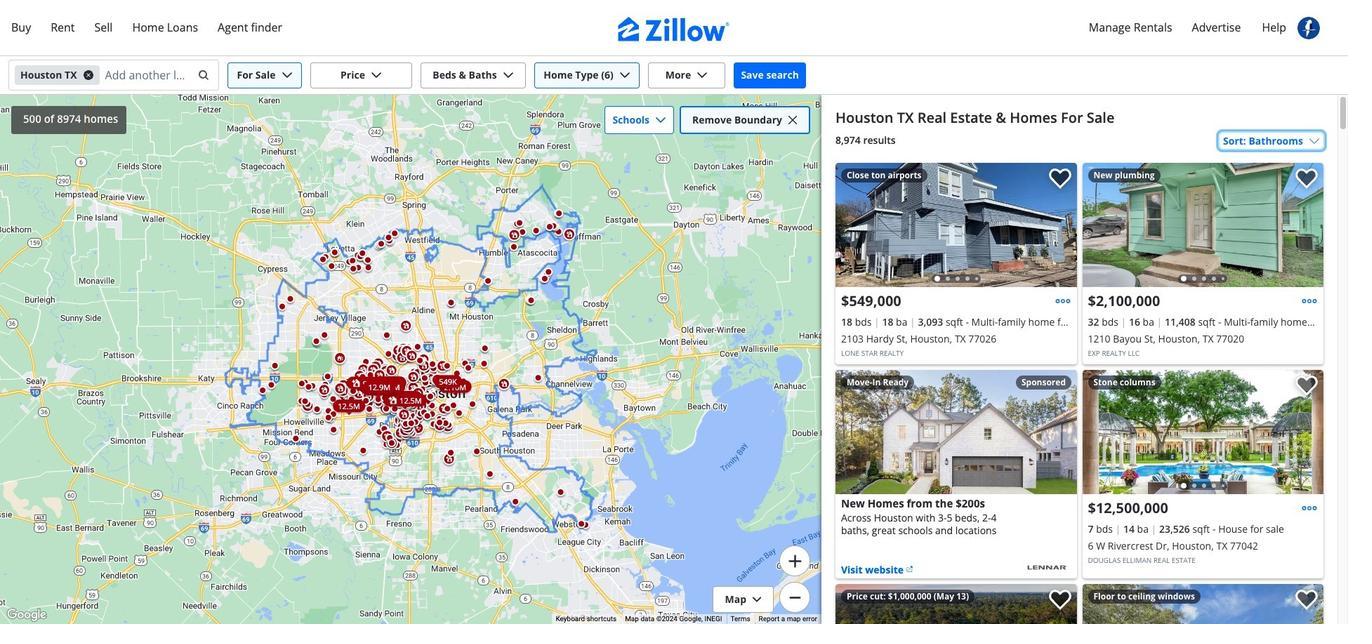 Task type: describe. For each thing, give the bounding box(es) containing it.
google image
[[4, 606, 50, 624]]

2103 hardy st, houston, tx 77026 image
[[836, 163, 1077, 287]]

108 shasta dr, houston, tx 77024 image
[[1082, 584, 1324, 624]]

remove tag image
[[83, 70, 94, 81]]

your profile default icon image
[[1298, 17, 1320, 39]]

main navigation
[[0, 0, 1348, 56]]

property images, use arrow keys to navigate, image 1 of 7 group
[[1082, 163, 1324, 291]]

map region
[[0, 95, 822, 624]]



Task type: locate. For each thing, give the bounding box(es) containing it.
filters element
[[0, 56, 1348, 95]]

1210 bayou st, houston, tx 77020 image
[[1082, 163, 1324, 287]]

306 longwoods ln, houston, tx 77024 image
[[836, 584, 1077, 624]]

Add another location text field
[[105, 64, 189, 86]]

property images, use arrow keys to navigate, image 1 of 17 group
[[836, 163, 1077, 291]]

property images, use arrow keys to navigate, image 1 of 44 group
[[1082, 370, 1324, 498]]

clear field image
[[196, 70, 207, 81]]

main content
[[822, 95, 1338, 624]]

zillow logo image
[[618, 17, 730, 41]]

advertisement element
[[836, 370, 1077, 579]]

6 w rivercrest dr, houston, tx 77042 image
[[1082, 370, 1324, 494]]



Task type: vqa. For each thing, say whether or not it's contained in the screenshot.
THE 'ZESTIMATE'
no



